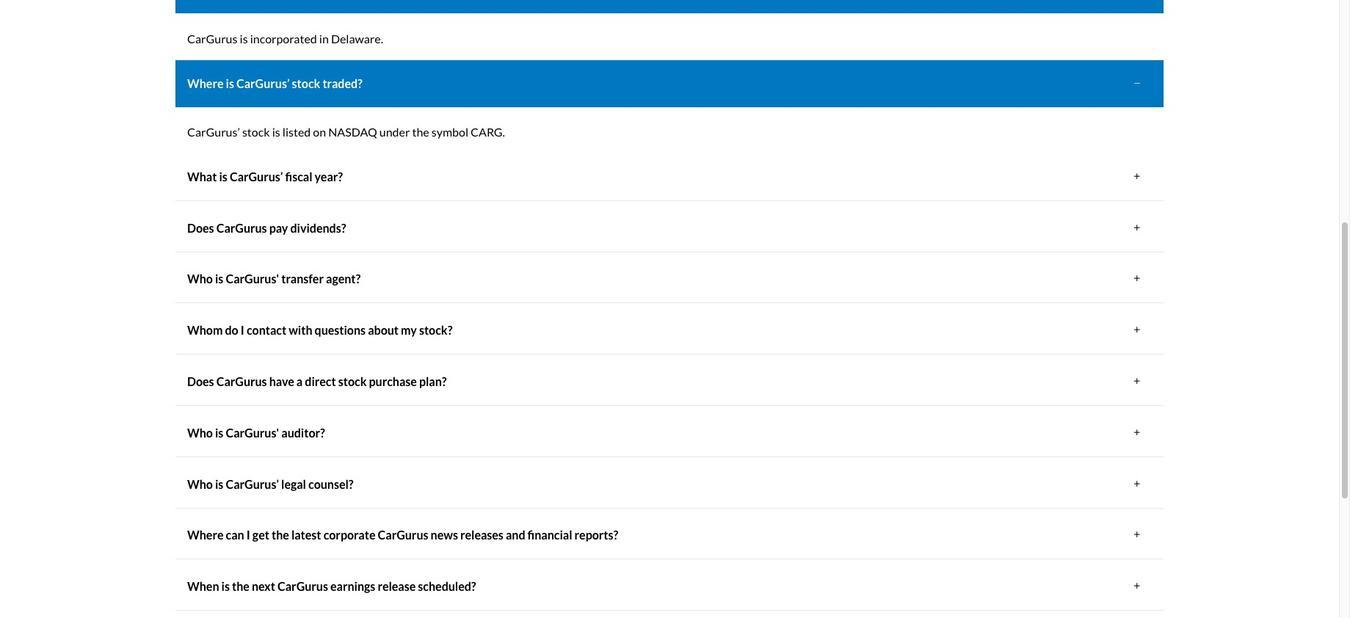 Task type: describe. For each thing, give the bounding box(es) containing it.
listed
[[283, 125, 311, 139]]

financial
[[528, 528, 573, 542]]

what is cargurus' fiscal year?
[[187, 170, 343, 184]]

counsel?
[[308, 477, 354, 491]]

does for does cargurus have a direct stock purchase plan?
[[187, 375, 214, 389]]

under
[[380, 125, 410, 139]]

fiscal
[[285, 170, 313, 184]]

who for who is cargurus' auditor?
[[187, 426, 213, 440]]

have
[[269, 375, 294, 389]]

traded?
[[323, 76, 363, 90]]

contact
[[247, 323, 287, 337]]

is for where is cargurus' stock traded?
[[226, 76, 234, 90]]

cargurus inside does cargurus pay dividends? tab
[[216, 221, 267, 235]]

whom do i contact with questions about my stock?
[[187, 323, 453, 337]]

what is cargurus' fiscal year? tab
[[176, 153, 1164, 201]]

cargurus inside does cargurus have a direct stock purchase plan? tab
[[216, 375, 267, 389]]

releases
[[460, 528, 504, 542]]

where is cargurus' stock traded?
[[187, 76, 363, 90]]

corporate
[[324, 528, 376, 542]]

is for what is cargurus' fiscal year?
[[219, 170, 228, 184]]

auditor?
[[281, 426, 325, 440]]

is inside tab panel
[[272, 125, 280, 139]]

whom do i contact with questions about my stock? tab
[[176, 307, 1164, 355]]

where for where is cargurus' stock traded?
[[187, 76, 224, 90]]

can
[[226, 528, 244, 542]]

cargurus' for what
[[230, 170, 283, 184]]

in
[[319, 32, 329, 45]]

whom
[[187, 323, 223, 337]]

cargurus' inside tab panel
[[187, 125, 240, 139]]

where can i get the latest corporate cargurus news releases and financial reports?
[[187, 528, 619, 542]]

where for where can i get the latest corporate cargurus news releases and financial reports?
[[187, 528, 224, 542]]

is for cargurus is incorporated in delaware.
[[240, 32, 248, 45]]

cargurus inside when is the next cargurus earnings release scheduled? tab
[[278, 580, 328, 594]]

cargurus' stock is listed on nasdaq under the symbol carg.
[[187, 125, 505, 139]]

is for who is cargurus' legal counsel?
[[215, 477, 224, 491]]

when is the next cargurus earnings release scheduled?
[[187, 580, 476, 594]]

news
[[431, 528, 458, 542]]

delaware.
[[331, 32, 383, 45]]



Task type: vqa. For each thing, say whether or not it's contained in the screenshot.
right Conference
no



Task type: locate. For each thing, give the bounding box(es) containing it.
cargurus left have
[[216, 375, 267, 389]]

stock left traded?
[[292, 76, 320, 90]]

where can i get the latest corporate cargurus news releases and financial reports? tab
[[176, 512, 1164, 560]]

scheduled?
[[418, 580, 476, 594]]

cargurus'
[[236, 76, 290, 90], [187, 125, 240, 139], [230, 170, 283, 184], [226, 477, 279, 491]]

2 does from the top
[[187, 375, 214, 389]]

cargurus' for who
[[226, 477, 279, 491]]

transfer
[[281, 272, 324, 286]]

next
[[252, 580, 275, 594]]

the right under
[[412, 125, 429, 139]]

who is cargurus' legal counsel? tab
[[176, 461, 1164, 509]]

1 horizontal spatial i
[[247, 528, 250, 542]]

2 horizontal spatial stock
[[338, 375, 367, 389]]

nasdaq
[[328, 125, 377, 139]]

0 vertical spatial cargurus'
[[226, 272, 279, 286]]

does cargurus pay dividends?
[[187, 221, 346, 235]]

is for who is cargurus' transfer agent?
[[215, 272, 224, 286]]

where inside tab
[[187, 528, 224, 542]]

symbol
[[432, 125, 469, 139]]

stock inside tab
[[292, 76, 320, 90]]

1 vertical spatial where
[[187, 528, 224, 542]]

stock right direct at the bottom of the page
[[338, 375, 367, 389]]

who
[[187, 272, 213, 286], [187, 426, 213, 440], [187, 477, 213, 491]]

who for who is cargurus' transfer agent?
[[187, 272, 213, 286]]

0 vertical spatial stock
[[292, 76, 320, 90]]

does cargurus pay dividends? tab
[[176, 205, 1164, 252]]

2 who from the top
[[187, 426, 213, 440]]

earnings
[[331, 580, 376, 594]]

0 horizontal spatial the
[[232, 580, 250, 594]]

is down cargurus is incorporated in delaware.
[[226, 76, 234, 90]]

questions
[[315, 323, 366, 337]]

is
[[240, 32, 248, 45], [226, 76, 234, 90], [272, 125, 280, 139], [219, 170, 228, 184], [215, 272, 224, 286], [215, 426, 224, 440], [215, 477, 224, 491], [221, 580, 230, 594]]

is inside tab panel
[[240, 32, 248, 45]]

3 who from the top
[[187, 477, 213, 491]]

1 vertical spatial cargurus'
[[226, 426, 279, 440]]

with
[[289, 323, 313, 337]]

does down whom
[[187, 375, 214, 389]]

1 where from the top
[[187, 76, 224, 90]]

1 does from the top
[[187, 221, 214, 235]]

0 vertical spatial where
[[187, 76, 224, 90]]

tab
[[176, 0, 1164, 14]]

direct
[[305, 375, 336, 389]]

carg.
[[471, 125, 505, 139]]

2 vertical spatial who
[[187, 477, 213, 491]]

is left "listed"
[[272, 125, 280, 139]]

does cargurus have a direct stock purchase plan? tab
[[176, 358, 1164, 406]]

who is cargurus' auditor?
[[187, 426, 325, 440]]

is for who is cargurus' auditor?
[[215, 426, 224, 440]]

i
[[241, 323, 244, 337], [247, 528, 250, 542]]

what
[[187, 170, 217, 184]]

0 horizontal spatial stock
[[242, 125, 270, 139]]

purchase
[[369, 375, 417, 389]]

and
[[506, 528, 526, 542]]

0 vertical spatial does
[[187, 221, 214, 235]]

cargurus is incorporated in delaware.
[[187, 32, 383, 45]]

release
[[378, 580, 416, 594]]

2 vertical spatial the
[[232, 580, 250, 594]]

cargurus' for transfer
[[226, 272, 279, 286]]

latest
[[292, 528, 321, 542]]

cargurus' left fiscal
[[230, 170, 283, 184]]

cargurus' for auditor?
[[226, 426, 279, 440]]

0 vertical spatial the
[[412, 125, 429, 139]]

get
[[253, 528, 269, 542]]

cargurus' inside tab
[[236, 76, 290, 90]]

1 vertical spatial the
[[272, 528, 289, 542]]

0 horizontal spatial i
[[241, 323, 244, 337]]

stock
[[292, 76, 320, 90], [242, 125, 270, 139], [338, 375, 367, 389]]

i right do in the bottom left of the page
[[241, 323, 244, 337]]

cargurus' left auditor?
[[226, 426, 279, 440]]

where inside tab
[[187, 76, 224, 90]]

1 cargurus' from the top
[[226, 272, 279, 286]]

cargurus left news
[[378, 528, 429, 542]]

cargurus inside where is cargurus incorporated? tab panel
[[187, 32, 238, 45]]

is down who is cargurus' auditor?
[[215, 477, 224, 491]]

stock inside tab
[[338, 375, 367, 389]]

pay
[[269, 221, 288, 235]]

stock inside tab panel
[[242, 125, 270, 139]]

dividends?
[[290, 221, 346, 235]]

1 horizontal spatial the
[[272, 528, 289, 542]]

1 vertical spatial stock
[[242, 125, 270, 139]]

cargurus' for where
[[236, 76, 290, 90]]

cargurus
[[187, 32, 238, 45], [216, 221, 267, 235], [216, 375, 267, 389], [378, 528, 429, 542], [278, 580, 328, 594]]

does
[[187, 221, 214, 235], [187, 375, 214, 389]]

2 cargurus' from the top
[[226, 426, 279, 440]]

about
[[368, 323, 399, 337]]

0 vertical spatial who
[[187, 272, 213, 286]]

is for when is the next cargurus earnings release scheduled?
[[221, 580, 230, 594]]

my
[[401, 323, 417, 337]]

reports?
[[575, 528, 619, 542]]

cargurus left incorporated
[[187, 32, 238, 45]]

1 vertical spatial does
[[187, 375, 214, 389]]

is up whom
[[215, 272, 224, 286]]

a
[[297, 375, 303, 389]]

1 vertical spatial i
[[247, 528, 250, 542]]

does down what
[[187, 221, 214, 235]]

is up who is cargurus' legal counsel?
[[215, 426, 224, 440]]

who is cargurus' transfer agent? tab
[[176, 256, 1164, 304]]

on
[[313, 125, 326, 139]]

who is cargurus' legal counsel?
[[187, 477, 354, 491]]

does inside tab
[[187, 221, 214, 235]]

when
[[187, 580, 219, 594]]

do
[[225, 323, 239, 337]]

cargurus right the next
[[278, 580, 328, 594]]

cargurus' down incorporated
[[236, 76, 290, 90]]

cargurus' left legal
[[226, 477, 279, 491]]

is right when
[[221, 580, 230, 594]]

incorporated
[[250, 32, 317, 45]]

2 vertical spatial stock
[[338, 375, 367, 389]]

is right what
[[219, 170, 228, 184]]

who is cargurus' auditor? tab
[[176, 410, 1164, 457]]

plan?
[[419, 375, 447, 389]]

is left incorporated
[[240, 32, 248, 45]]

1 horizontal spatial stock
[[292, 76, 320, 90]]

i for do
[[241, 323, 244, 337]]

does cargurus have a direct stock purchase plan?
[[187, 375, 447, 389]]

does for does cargurus pay dividends?
[[187, 221, 214, 235]]

1 vertical spatial who
[[187, 426, 213, 440]]

when is the next cargurus earnings release scheduled? tab
[[176, 564, 1164, 611]]

i for can
[[247, 528, 250, 542]]

does inside tab
[[187, 375, 214, 389]]

the inside where is cargurus' stock traded? tab panel
[[412, 125, 429, 139]]

the
[[412, 125, 429, 139], [272, 528, 289, 542], [232, 580, 250, 594]]

stock?
[[419, 323, 453, 337]]

cargurus' left transfer
[[226, 272, 279, 286]]

0 vertical spatial i
[[241, 323, 244, 337]]

stock left "listed"
[[242, 125, 270, 139]]

where
[[187, 76, 224, 90], [187, 528, 224, 542]]

who is cargurus' transfer agent?
[[187, 272, 361, 286]]

agent?
[[326, 272, 361, 286]]

1 who from the top
[[187, 272, 213, 286]]

2 horizontal spatial the
[[412, 125, 429, 139]]

cargurus' up what
[[187, 125, 240, 139]]

where is cargurus' stock traded? tab
[[176, 60, 1164, 108]]

the left the next
[[232, 580, 250, 594]]

the right the get on the bottom left of the page
[[272, 528, 289, 542]]

where is cargurus' stock traded? tab panel
[[176, 111, 1164, 153]]

where is cargurus incorporated? tab panel
[[176, 18, 1164, 60]]

is inside tab
[[226, 76, 234, 90]]

legal
[[281, 477, 306, 491]]

year?
[[315, 170, 343, 184]]

who for who is cargurus' legal counsel?
[[187, 477, 213, 491]]

cargurus'
[[226, 272, 279, 286], [226, 426, 279, 440]]

cargurus inside where can i get the latest corporate cargurus news releases and financial reports? tab
[[378, 528, 429, 542]]

cargurus left pay
[[216, 221, 267, 235]]

i left the get on the bottom left of the page
[[247, 528, 250, 542]]

2 where from the top
[[187, 528, 224, 542]]



